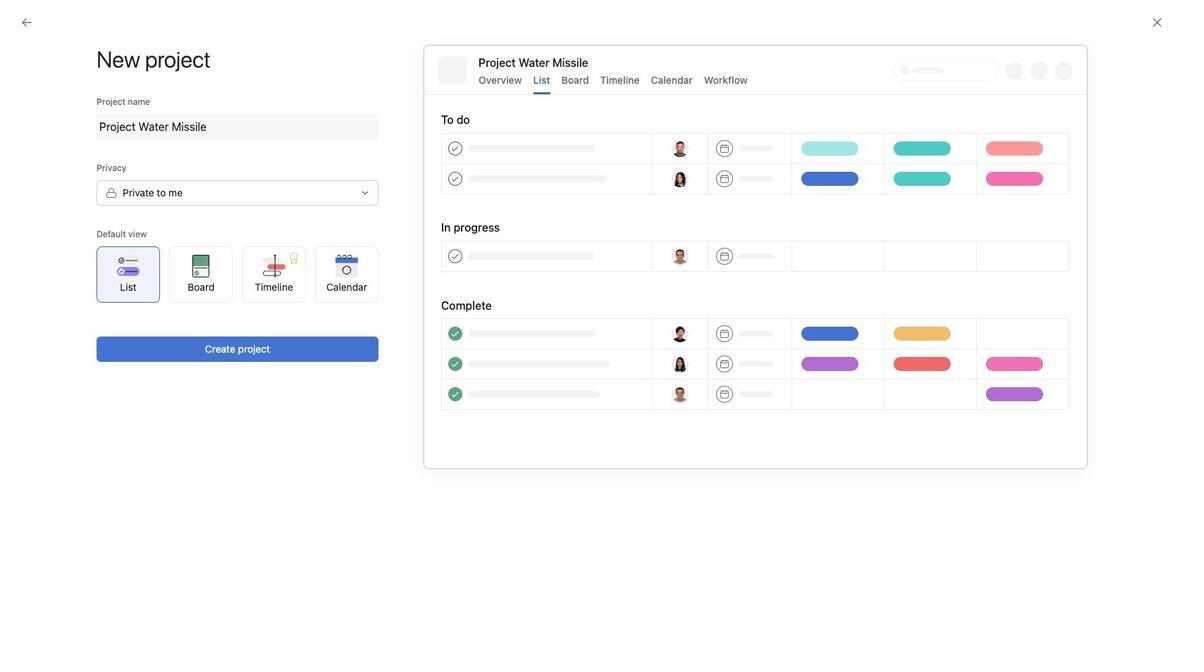 Task type: vqa. For each thing, say whether or not it's contained in the screenshot.
top Mark complete image
yes



Task type: describe. For each thing, give the bounding box(es) containing it.
global element
[[0, 35, 169, 119]]

1 board image from the top
[[900, 257, 917, 274]]

3 board image from the top
[[900, 359, 917, 375]]

starred element
[[0, 224, 169, 298]]

close image
[[1152, 17, 1163, 28]]

add profile photo image
[[266, 210, 300, 244]]

2 mark complete image from the top
[[263, 351, 280, 368]]

line_and_symbols image
[[709, 359, 726, 375]]

this is a preview of your project image
[[424, 45, 1088, 470]]



Task type: locate. For each thing, give the bounding box(es) containing it.
list item
[[695, 244, 886, 287], [249, 296, 666, 322], [249, 322, 666, 347], [249, 347, 666, 372], [249, 372, 666, 398], [249, 398, 666, 423]]

1 mark complete checkbox from the top
[[263, 300, 280, 317]]

mark complete image
[[263, 300, 280, 317], [263, 351, 280, 368]]

1 vertical spatial mark complete image
[[263, 351, 280, 368]]

mark complete image
[[263, 326, 280, 343]]

2 board image from the top
[[900, 308, 917, 325]]

mark complete image down mark complete image
[[263, 351, 280, 368]]

2 vertical spatial board image
[[900, 359, 917, 375]]

Mark complete checkbox
[[263, 300, 280, 317], [263, 326, 280, 343]]

board image
[[900, 257, 917, 274], [900, 308, 917, 325], [900, 359, 917, 375]]

go back image
[[21, 17, 32, 28]]

0 vertical spatial board image
[[900, 257, 917, 274]]

rocket image
[[709, 308, 726, 325]]

mark complete image up mark complete image
[[263, 300, 280, 317]]

hide sidebar image
[[18, 11, 30, 23]]

mark complete checkbox up mark complete image
[[263, 300, 280, 317]]

0 vertical spatial mark complete checkbox
[[263, 300, 280, 317]]

2 mark complete checkbox from the top
[[263, 326, 280, 343]]

1 vertical spatial mark complete checkbox
[[263, 326, 280, 343]]

1 mark complete image from the top
[[263, 300, 280, 317]]

mark complete checkbox up mark complete option
[[263, 326, 280, 343]]

0 vertical spatial mark complete image
[[263, 300, 280, 317]]

None text field
[[97, 114, 379, 140]]

1 vertical spatial board image
[[900, 308, 917, 325]]

projects element
[[0, 298, 169, 416]]

Mark complete checkbox
[[263, 351, 280, 368]]



